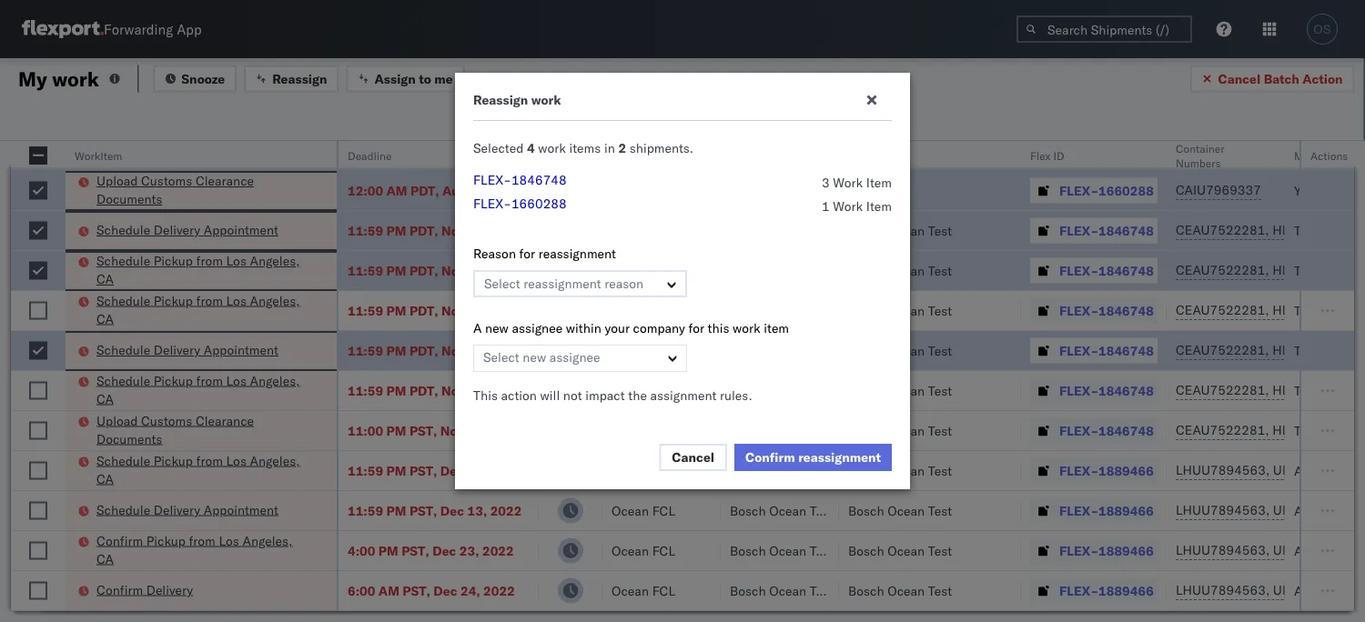 Task type: vqa. For each thing, say whether or not it's contained in the screenshot.
19,
yes



Task type: describe. For each thing, give the bounding box(es) containing it.
2 - from the left
[[856, 183, 864, 198]]

confirm pickup from los angeles, ca button
[[96, 532, 313, 570]]

confirm reassignment button
[[735, 444, 892, 472]]

upload for 11:00 pm pst, nov 8, 2022
[[96, 413, 138, 429]]

4 lhuu7894563, uetu5238478 from the top
[[1176, 583, 1362, 599]]

1660288 inside flex-1660288 link
[[512, 196, 567, 212]]

flex-1846748 link
[[473, 172, 567, 192]]

container
[[1176, 142, 1225, 155]]

reassign work
[[473, 92, 561, 108]]

dec left the 23,
[[433, 543, 456, 559]]

not
[[563, 388, 582, 404]]

Search Shipments (/) text field
[[1017, 15, 1193, 43]]

2 11:59 pm pdt, nov 4, 2022 from the top
[[348, 263, 515, 279]]

1 ceau7522281, from the top
[[1176, 222, 1270, 238]]

appointment for 2nd schedule delivery appointment button from the top
[[204, 342, 279, 358]]

3 abcdefg78 from the top
[[1295, 543, 1366, 559]]

4 schedule pickup from los angeles, ca from the top
[[96, 453, 300, 487]]

24,
[[461, 583, 480, 599]]

selected
[[473, 140, 524, 156]]

upload customs clearance documents link for 12:00 am pdt, aug 19, 2022
[[96, 172, 313, 208]]

action
[[501, 388, 537, 404]]

assign to me
[[375, 71, 453, 86]]

cancel button
[[659, 444, 727, 472]]

19,
[[470, 183, 490, 198]]

cancel batch action
[[1218, 71, 1343, 86]]

confirm delivery link
[[96, 581, 193, 599]]

selected 4 work items in 2 shipments.
[[473, 140, 694, 156]]

am for pst,
[[379, 583, 400, 599]]

2 ca from the top
[[96, 311, 114, 327]]

confirm delivery
[[96, 582, 193, 598]]

select for select new assignee
[[483, 350, 520, 366]]

3 lhuu7894563, uetu5238478 from the top
[[1176, 543, 1362, 559]]

2 ceau7522281, from the top
[[1176, 262, 1270, 278]]

1 horizontal spatial flex-1660288
[[1060, 183, 1154, 198]]

6:00 am pst, dec 24, 2022
[[348, 583, 515, 599]]

2
[[619, 140, 626, 156]]

a new assignee within your company for this work item
[[473, 320, 789, 336]]

3 ca from the top
[[96, 391, 114, 407]]

items
[[569, 140, 601, 156]]

action
[[1303, 71, 1343, 86]]

3 4, from the top
[[468, 303, 480, 319]]

6 schedule from the top
[[96, 453, 150, 469]]

2 1889466 from the top
[[1099, 503, 1154, 519]]

6 ceau7522281, hlxu6269489, from the top
[[1176, 422, 1366, 438]]

reassignment for confirm
[[799, 450, 881, 466]]

reason
[[473, 246, 516, 262]]

assignee for a new assignee within your company for this work item
[[512, 320, 563, 336]]

assign to me button
[[346, 65, 465, 92]]

2 4, from the top
[[468, 263, 480, 279]]

your
[[605, 320, 630, 336]]

appointment for 3rd schedule delivery appointment button from the bottom of the page
[[204, 222, 279, 238]]

4 lhuu7894563, from the top
[[1176, 583, 1270, 599]]

mbl/mawb n
[[1295, 149, 1366, 163]]

upload customs clearance documents for 12:00
[[96, 173, 254, 207]]

flex id
[[1031, 149, 1065, 163]]

deadline button
[[339, 145, 521, 163]]

1 vertical spatial for
[[689, 320, 705, 336]]

2 hlxu6269489, from the top
[[1273, 262, 1366, 278]]

2 uetu5238478 from the top
[[1273, 503, 1362, 518]]

7 resize handle column header from the left
[[1000, 141, 1021, 623]]

4 ca from the top
[[96, 471, 114, 487]]

1 abcdefg78 from the top
[[1295, 463, 1366, 479]]

4 11:59 from the top
[[348, 343, 383, 359]]

new for a
[[485, 320, 509, 336]]

5 schedule from the top
[[96, 373, 150, 389]]

select reassignment reason
[[484, 276, 644, 292]]

schedule delivery appointment link for 3rd schedule delivery appointment button from the top
[[96, 501, 279, 519]]

10 resize handle column header from the left
[[1333, 141, 1355, 623]]

5 ocean fcl from the top
[[612, 503, 675, 519]]

assignee for select new assignee
[[550, 350, 600, 366]]

aug
[[443, 183, 467, 198]]

5 11:59 from the top
[[348, 383, 383, 399]]

this
[[473, 388, 498, 404]]

2 schedule delivery appointment button from the top
[[96, 341, 279, 361]]

a
[[473, 320, 482, 336]]

1 ca from the top
[[96, 271, 114, 287]]

7 fcl from the top
[[652, 583, 675, 599]]

4 hlxu6269489, from the top
[[1273, 342, 1366, 358]]

forwarding
[[104, 20, 173, 38]]

1 flex-1889466 from the top
[[1060, 463, 1154, 479]]

4 flex-1889466 from the top
[[1060, 583, 1154, 599]]

1 horizontal spatial snooze
[[548, 149, 584, 163]]

snooze inside button
[[181, 71, 225, 86]]

item for 3 work item
[[867, 175, 892, 191]]

work right this
[[733, 320, 761, 336]]

pst, for schedule pickup from los angeles, ca
[[410, 463, 437, 479]]

am for pdt,
[[386, 183, 407, 198]]

me
[[434, 71, 453, 86]]

id
[[1054, 149, 1065, 163]]

3 schedule pickup from los angeles, ca button from the top
[[96, 372, 313, 410]]

4
[[527, 140, 535, 156]]

my work
[[18, 66, 99, 91]]

reassign for reassign
[[272, 71, 327, 86]]

this
[[708, 320, 730, 336]]

new for select
[[523, 350, 546, 366]]

2 13, from the top
[[467, 503, 487, 519]]

3 ceau7522281, hlxu6269489, from the top
[[1176, 302, 1366, 318]]

work for 1
[[833, 198, 863, 214]]

flexport
[[730, 183, 778, 198]]

numbers
[[1176, 156, 1221, 170]]

1 11:59 from the top
[[348, 223, 383, 239]]

12:00
[[348, 183, 383, 198]]

1 lhuu7894563, uetu5238478 from the top
[[1176, 462, 1362, 478]]

mode
[[612, 149, 640, 163]]

pst, for upload customs clearance documents
[[410, 423, 437, 439]]

company
[[633, 320, 685, 336]]

1
[[822, 198, 830, 214]]

upload customs clearance documents for 11:00
[[96, 413, 254, 447]]

0 horizontal spatial flex-1660288
[[473, 196, 567, 212]]

3 uetu5238478 from the top
[[1273, 543, 1362, 559]]

reason for reassignment
[[473, 246, 616, 262]]

select for select reassignment reason
[[484, 276, 520, 292]]

3 ceau7522281, from the top
[[1176, 302, 1270, 318]]

os button
[[1302, 8, 1344, 50]]

app
[[177, 20, 202, 38]]

actions
[[1311, 149, 1349, 163]]

assign
[[375, 71, 416, 86]]

assignment
[[650, 388, 717, 404]]

work for 3
[[833, 175, 863, 191]]

4 ocean fcl from the top
[[612, 463, 675, 479]]

4:00
[[348, 543, 375, 559]]

workitem button
[[66, 145, 319, 163]]

reassign button
[[244, 65, 339, 92]]

confirm reassignment
[[746, 450, 881, 466]]

3 resize handle column header from the left
[[517, 141, 539, 623]]

12:00 am pdt, aug 19, 2022
[[348, 183, 524, 198]]

0 horizontal spatial for
[[519, 246, 535, 262]]

cancel for cancel batch action
[[1218, 71, 1261, 86]]

2 lhuu7894563, uetu5238478 from the top
[[1176, 503, 1362, 518]]

los inside confirm pickup from los angeles, ca
[[219, 533, 239, 549]]

6 ceau7522281, from the top
[[1176, 422, 1270, 438]]

confirm delivery button
[[96, 581, 193, 601]]

the
[[628, 388, 647, 404]]

mbl/mawb
[[1295, 149, 1358, 163]]

2 ceau7522281, hlxu6269489, from the top
[[1176, 262, 1366, 278]]

snooze button
[[153, 65, 237, 92]]

dec left 24,
[[434, 583, 457, 599]]

1 resize handle column header from the left
[[44, 141, 66, 623]]

5 11:59 pm pdt, nov 4, 2022 from the top
[[348, 383, 515, 399]]

1 11:59 pm pdt, nov 4, 2022 from the top
[[348, 223, 515, 239]]

mbl/mawb n button
[[1285, 145, 1366, 163]]

1 schedule from the top
[[96, 222, 150, 238]]

4 11:59 pm pdt, nov 4, 2022 from the top
[[348, 343, 515, 359]]

impact
[[586, 388, 625, 404]]

schedule delivery appointment for 2nd schedule delivery appointment button from the top
[[96, 342, 279, 358]]

1 ocean fcl from the top
[[612, 263, 675, 279]]

ymluw2366
[[1295, 183, 1366, 198]]

1 11:59 pm pst, dec 13, 2022 from the top
[[348, 463, 522, 479]]

7 ocean fcl from the top
[[612, 583, 675, 599]]

4 schedule from the top
[[96, 342, 150, 358]]

8,
[[467, 423, 479, 439]]

2 schedule pickup from los angeles, ca button from the top
[[96, 292, 313, 330]]

customs for 11:00
[[141, 413, 192, 429]]

dec up the 23,
[[440, 503, 464, 519]]

3 11:59 from the top
[[348, 303, 383, 319]]

cancel batch action button
[[1190, 65, 1355, 92]]

delivery for confirm delivery button
[[146, 582, 193, 598]]

appointment for 3rd schedule delivery appointment button from the top
[[204, 502, 279, 518]]

reason
[[605, 276, 644, 292]]

3
[[822, 175, 830, 191]]

4 test123456 from the top
[[1295, 343, 1366, 359]]

1 13, from the top
[[467, 463, 487, 479]]

3 schedule pickup from los angeles, ca link from the top
[[96, 372, 313, 408]]

11:00
[[348, 423, 383, 439]]

4 4, from the top
[[468, 343, 480, 359]]

consignee
[[818, 183, 879, 198]]

select new assignee
[[483, 350, 600, 366]]

3 work item
[[822, 175, 892, 191]]

1 uetu5238478 from the top
[[1273, 462, 1362, 478]]

0 vertical spatial reassignment
[[539, 246, 616, 262]]

2 schedule pickup from los angeles, ca from the top
[[96, 293, 300, 327]]

pst, down 4:00 pm pst, dec 23, 2022
[[403, 583, 430, 599]]

confirm pickup from los angeles, ca link
[[96, 532, 313, 569]]



Task type: locate. For each thing, give the bounding box(es) containing it.
1 1889466 from the top
[[1099, 463, 1154, 479]]

documents for 12:00 am pdt, aug 19, 2022
[[96, 191, 162, 207]]

0 vertical spatial 13,
[[467, 463, 487, 479]]

6 resize handle column header from the left
[[818, 141, 839, 623]]

0 vertical spatial select
[[484, 276, 520, 292]]

confirm for confirm reassignment
[[746, 450, 795, 466]]

2 ocean fcl from the top
[[612, 343, 675, 359]]

1 fcl from the top
[[652, 263, 675, 279]]

container numbers button
[[1167, 137, 1267, 170]]

9 resize handle column header from the left
[[1264, 141, 1285, 623]]

23,
[[460, 543, 479, 559]]

0 vertical spatial schedule delivery appointment button
[[96, 221, 279, 241]]

delivery
[[154, 222, 200, 238], [154, 342, 200, 358], [154, 502, 200, 518], [146, 582, 193, 598]]

2 11:59 from the top
[[348, 263, 383, 279]]

delivery for 2nd schedule delivery appointment button from the top
[[154, 342, 200, 358]]

flex-1660288 down flex id 'button'
[[1060, 183, 1154, 198]]

new right a
[[485, 320, 509, 336]]

1 vertical spatial upload customs clearance documents link
[[96, 412, 313, 448]]

schedule delivery appointment
[[96, 222, 279, 238], [96, 342, 279, 358], [96, 502, 279, 518]]

reassignment for select
[[524, 276, 601, 292]]

confirm for confirm pickup from los angeles, ca
[[96, 533, 143, 549]]

0 vertical spatial upload customs clearance documents link
[[96, 172, 313, 208]]

2 schedule from the top
[[96, 253, 150, 269]]

2 flex-1889466 from the top
[[1060, 503, 1154, 519]]

work
[[52, 66, 99, 91], [531, 92, 561, 108], [538, 140, 566, 156], [733, 320, 761, 336]]

dec down 11:00 pm pst, nov 8, 2022
[[440, 463, 464, 479]]

hlxu6269489,
[[1273, 222, 1366, 238], [1273, 262, 1366, 278], [1273, 302, 1366, 318], [1273, 342, 1366, 358], [1273, 382, 1366, 398], [1273, 422, 1366, 438]]

confirm down confirm pickup from los angeles, ca
[[96, 582, 143, 598]]

0 vertical spatial confirm
[[746, 450, 795, 466]]

6:00
[[348, 583, 375, 599]]

upload customs clearance documents button for 12:00 am pdt, aug 19, 2022
[[96, 172, 313, 210]]

upload for 12:00 am pdt, aug 19, 2022
[[96, 173, 138, 189]]

2 vertical spatial schedule delivery appointment link
[[96, 501, 279, 519]]

work right my
[[52, 66, 99, 91]]

1 schedule pickup from los angeles, ca from the top
[[96, 253, 300, 287]]

fcl for the confirm pickup from los angeles, ca button
[[652, 543, 675, 559]]

11:59
[[348, 223, 383, 239], [348, 263, 383, 279], [348, 303, 383, 319], [348, 343, 383, 359], [348, 383, 383, 399], [348, 463, 383, 479], [348, 503, 383, 519]]

ca
[[96, 271, 114, 287], [96, 311, 114, 327], [96, 391, 114, 407], [96, 471, 114, 487], [96, 551, 114, 567]]

1 documents from the top
[[96, 191, 162, 207]]

1 vertical spatial customs
[[141, 413, 192, 429]]

cancel
[[1218, 71, 1261, 86], [672, 450, 715, 466]]

flex-1846748 button
[[1031, 218, 1158, 244], [1031, 218, 1158, 244], [1031, 258, 1158, 284], [1031, 258, 1158, 284], [1031, 298, 1158, 324], [1031, 298, 1158, 324], [1031, 338, 1158, 364], [1031, 338, 1158, 364], [1031, 378, 1158, 404], [1031, 378, 1158, 404], [1031, 418, 1158, 444], [1031, 418, 1158, 444]]

0 vertical spatial assignee
[[512, 320, 563, 336]]

documents for 11:00 pm pst, nov 8, 2022
[[96, 431, 162, 447]]

1 vertical spatial reassignment
[[524, 276, 601, 292]]

delivery for 3rd schedule delivery appointment button from the top
[[154, 502, 200, 518]]

customs for 12:00
[[141, 173, 192, 189]]

angeles,
[[250, 253, 300, 269], [250, 293, 300, 309], [250, 373, 300, 389], [250, 453, 300, 469], [243, 533, 293, 549]]

am
[[386, 183, 407, 198], [379, 583, 400, 599]]

4 abcdefg78 from the top
[[1295, 583, 1366, 599]]

am right '12:00'
[[386, 183, 407, 198]]

4 ceau7522281, from the top
[[1176, 342, 1270, 358]]

4, up a
[[468, 303, 480, 319]]

confirm inside confirm pickup from los angeles, ca
[[96, 533, 143, 549]]

schedule
[[96, 222, 150, 238], [96, 253, 150, 269], [96, 293, 150, 309], [96, 342, 150, 358], [96, 373, 150, 389], [96, 453, 150, 469], [96, 502, 150, 518]]

fcl for 1st schedule pickup from los angeles, ca button from the top
[[652, 263, 675, 279]]

confirm up confirm delivery
[[96, 533, 143, 549]]

reassignment inside button
[[799, 450, 881, 466]]

1 upload customs clearance documents from the top
[[96, 173, 254, 207]]

0 vertical spatial documents
[[96, 191, 162, 207]]

schedule delivery appointment link for 2nd schedule delivery appointment button from the top
[[96, 341, 279, 360]]

1 vertical spatial assignee
[[550, 350, 600, 366]]

flex
[[1031, 149, 1051, 163]]

1 appointment from the top
[[204, 222, 279, 238]]

flexport. image
[[22, 20, 104, 38]]

1 vertical spatial work
[[833, 198, 863, 214]]

0 vertical spatial am
[[386, 183, 407, 198]]

delivery for 3rd schedule delivery appointment button from the bottom of the page
[[154, 222, 200, 238]]

reassign
[[272, 71, 327, 86], [473, 92, 528, 108]]

0 vertical spatial upload customs clearance documents button
[[96, 172, 313, 210]]

0 vertical spatial customs
[[141, 173, 192, 189]]

flex-1889466 button
[[1031, 458, 1158, 484], [1031, 458, 1158, 484], [1031, 498, 1158, 524], [1031, 498, 1158, 524], [1031, 538, 1158, 564], [1031, 538, 1158, 564], [1031, 579, 1158, 604], [1031, 579, 1158, 604]]

pst, left 8,
[[410, 423, 437, 439]]

5 test123456 from the top
[[1295, 383, 1366, 399]]

1660288 down flex id 'button'
[[1099, 183, 1154, 198]]

0 vertical spatial cancel
[[1218, 71, 1261, 86]]

1 horizontal spatial reassign
[[473, 92, 528, 108]]

work right the 1
[[833, 198, 863, 214]]

1 item from the top
[[867, 175, 892, 191]]

6 11:59 from the top
[[348, 463, 383, 479]]

abcdefg78
[[1295, 463, 1366, 479], [1295, 503, 1366, 519], [1295, 543, 1366, 559], [1295, 583, 1366, 599]]

11:59 pm pdt, nov 4, 2022 down a
[[348, 343, 515, 359]]

0 vertical spatial upload customs clearance documents
[[96, 173, 254, 207]]

batch
[[1264, 71, 1300, 86]]

2 appointment from the top
[[204, 342, 279, 358]]

4, up 8,
[[468, 383, 480, 399]]

2 vertical spatial appointment
[[204, 502, 279, 518]]

1 upload customs clearance documents link from the top
[[96, 172, 313, 208]]

1 vertical spatial documents
[[96, 431, 162, 447]]

pst,
[[410, 423, 437, 439], [410, 463, 437, 479], [410, 503, 437, 519], [402, 543, 429, 559], [403, 583, 430, 599]]

flex-1660288 button
[[1031, 178, 1158, 203], [1031, 178, 1158, 203]]

forwarding app link
[[22, 20, 202, 38]]

container numbers
[[1176, 142, 1225, 170]]

7 11:59 from the top
[[348, 503, 383, 519]]

work right 4
[[538, 140, 566, 156]]

4 1889466 from the top
[[1099, 583, 1154, 599]]

snooze down app
[[181, 71, 225, 86]]

3 schedule delivery appointment button from the top
[[96, 501, 279, 521]]

new up action at the bottom left of the page
[[523, 350, 546, 366]]

1 vertical spatial item
[[867, 198, 892, 214]]

2 test123456 from the top
[[1295, 263, 1366, 279]]

from
[[196, 253, 223, 269], [196, 293, 223, 309], [196, 373, 223, 389], [196, 453, 223, 469], [189, 533, 216, 549]]

forwarding app
[[104, 20, 202, 38]]

3 test123456 from the top
[[1295, 303, 1366, 319]]

2 vertical spatial schedule delivery appointment button
[[96, 501, 279, 521]]

None checkbox
[[29, 147, 47, 165], [29, 182, 47, 200], [29, 222, 47, 240], [29, 262, 47, 280], [29, 382, 47, 400], [29, 582, 47, 600], [29, 147, 47, 165], [29, 182, 47, 200], [29, 222, 47, 240], [29, 262, 47, 280], [29, 382, 47, 400], [29, 582, 47, 600]]

1 schedule delivery appointment from the top
[[96, 222, 279, 238]]

1 customs from the top
[[141, 173, 192, 189]]

flex-1660288 link
[[473, 196, 567, 216]]

customs
[[141, 173, 192, 189], [141, 413, 192, 429]]

pm
[[386, 223, 406, 239], [386, 263, 406, 279], [386, 303, 406, 319], [386, 343, 406, 359], [386, 383, 406, 399], [386, 423, 406, 439], [386, 463, 406, 479], [386, 503, 406, 519], [379, 543, 399, 559]]

13, down 8,
[[467, 463, 487, 479]]

0 vertical spatial 11:59 pm pst, dec 13, 2022
[[348, 463, 522, 479]]

cancel down assignment
[[672, 450, 715, 466]]

snooze right 4
[[548, 149, 584, 163]]

caiu7969337
[[1176, 182, 1262, 198]]

0 vertical spatial schedule delivery appointment
[[96, 222, 279, 238]]

flex-1889466
[[1060, 463, 1154, 479], [1060, 503, 1154, 519], [1060, 543, 1154, 559], [1060, 583, 1154, 599]]

4, up reason
[[468, 223, 480, 239]]

work up 4
[[531, 92, 561, 108]]

1 vertical spatial 11:59 pm pst, dec 13, 2022
[[348, 503, 522, 519]]

pickup inside confirm pickup from los angeles, ca
[[146, 533, 186, 549]]

fcl for 3rd schedule pickup from los angeles, ca button
[[652, 383, 675, 399]]

from inside confirm pickup from los angeles, ca
[[189, 533, 216, 549]]

reassignment
[[539, 246, 616, 262], [524, 276, 601, 292], [799, 450, 881, 466]]

6 hlxu6269489, from the top
[[1273, 422, 1366, 438]]

0 horizontal spatial new
[[485, 320, 509, 336]]

4, down a
[[468, 343, 480, 359]]

4 uetu5238478 from the top
[[1273, 583, 1362, 599]]

upload customs clearance documents link
[[96, 172, 313, 208], [96, 412, 313, 448]]

ocean
[[888, 223, 925, 239], [612, 263, 649, 279], [888, 263, 925, 279], [888, 303, 925, 319], [612, 343, 649, 359], [888, 343, 925, 359], [612, 383, 649, 399], [769, 383, 807, 399], [888, 383, 925, 399], [888, 423, 925, 439], [612, 463, 649, 479], [769, 463, 807, 479], [888, 463, 925, 479], [612, 503, 649, 519], [769, 503, 807, 519], [888, 503, 925, 519], [612, 543, 649, 559], [769, 543, 807, 559], [888, 543, 925, 559], [612, 583, 649, 599], [769, 583, 807, 599], [888, 583, 925, 599]]

5 fcl from the top
[[652, 503, 675, 519]]

0 vertical spatial clearance
[[196, 173, 254, 189]]

1 vertical spatial confirm
[[96, 533, 143, 549]]

3 appointment from the top
[[204, 502, 279, 518]]

2 documents from the top
[[96, 431, 162, 447]]

1 vertical spatial new
[[523, 350, 546, 366]]

0 horizontal spatial snooze
[[181, 71, 225, 86]]

0 vertical spatial appointment
[[204, 222, 279, 238]]

flex-1660288
[[1060, 183, 1154, 198], [473, 196, 567, 212]]

to
[[419, 71, 431, 86]]

flex- inside "flex-1846748" link
[[473, 172, 512, 188]]

mode button
[[603, 145, 703, 163]]

3 schedule pickup from los angeles, ca from the top
[[96, 373, 300, 407]]

pst, up 6:00 am pst, dec 24, 2022
[[402, 543, 429, 559]]

pst, up 4:00 pm pst, dec 23, 2022
[[410, 503, 437, 519]]

0 vertical spatial schedule delivery appointment link
[[96, 221, 279, 239]]

ca inside confirm pickup from los angeles, ca
[[96, 551, 114, 567]]

4 ceau7522281, hlxu6269489, from the top
[[1176, 342, 1366, 358]]

2 11:59 pm pst, dec 13, 2022 from the top
[[348, 503, 522, 519]]

0 horizontal spatial 1660288
[[512, 196, 567, 212]]

1 vertical spatial 13,
[[467, 503, 487, 519]]

1 lhuu7894563, from the top
[[1176, 462, 1270, 478]]

5 ceau7522281, hlxu6269489, from the top
[[1176, 382, 1366, 398]]

4, down reason
[[468, 263, 480, 279]]

3 lhuu7894563, from the top
[[1176, 543, 1270, 559]]

os
[[1314, 22, 1332, 36]]

2 resize handle column header from the left
[[315, 141, 337, 623]]

3 schedule delivery appointment from the top
[[96, 502, 279, 518]]

2 item from the top
[[867, 198, 892, 214]]

2 upload customs clearance documents button from the top
[[96, 412, 313, 450]]

demo
[[781, 183, 815, 198]]

2 schedule pickup from los angeles, ca link from the top
[[96, 292, 313, 328]]

5 4, from the top
[[468, 383, 480, 399]]

schedule pickup from los angeles, ca button
[[96, 252, 313, 290], [96, 292, 313, 330], [96, 372, 313, 410], [96, 452, 313, 490]]

1 vertical spatial schedule delivery appointment link
[[96, 341, 279, 360]]

1 vertical spatial select
[[483, 350, 520, 366]]

11:59 pm pdt, nov 4, 2022 down reason
[[348, 263, 515, 279]]

cancel left "batch"
[[1218, 71, 1261, 86]]

item
[[764, 320, 789, 336]]

4 schedule pickup from los angeles, ca button from the top
[[96, 452, 313, 490]]

6 test123456 from the top
[[1295, 423, 1366, 439]]

select up this
[[483, 350, 520, 366]]

1 vertical spatial upload
[[96, 413, 138, 429]]

upload customs clearance documents button for 11:00 pm pst, nov 8, 2022
[[96, 412, 313, 450]]

None checkbox
[[29, 302, 47, 320], [29, 342, 47, 360], [29, 422, 47, 440], [29, 462, 47, 480], [29, 502, 47, 520], [29, 542, 47, 560], [29, 302, 47, 320], [29, 342, 47, 360], [29, 422, 47, 440], [29, 462, 47, 480], [29, 502, 47, 520], [29, 542, 47, 560]]

1 upload customs clearance documents button from the top
[[96, 172, 313, 210]]

2 abcdefg78 from the top
[[1295, 503, 1366, 519]]

schedule delivery appointment button
[[96, 221, 279, 241], [96, 341, 279, 361], [96, 501, 279, 521]]

pst, down 11:00 pm pst, nov 8, 2022
[[410, 463, 437, 479]]

4,
[[468, 223, 480, 239], [468, 263, 480, 279], [468, 303, 480, 319], [468, 343, 480, 359], [468, 383, 480, 399]]

reassign for reassign work
[[473, 92, 528, 108]]

schedule delivery appointment for 3rd schedule delivery appointment button from the bottom of the page
[[96, 222, 279, 238]]

8 resize handle column header from the left
[[1145, 141, 1167, 623]]

upload customs clearance documents link for 11:00 pm pst, nov 8, 2022
[[96, 412, 313, 448]]

1 vertical spatial appointment
[[204, 342, 279, 358]]

6 ocean fcl from the top
[[612, 543, 675, 559]]

2 vertical spatial confirm
[[96, 582, 143, 598]]

schedule pickup from los angeles, ca link
[[96, 252, 313, 289], [96, 292, 313, 328], [96, 372, 313, 408], [96, 452, 313, 488]]

angeles, inside confirm pickup from los angeles, ca
[[243, 533, 293, 549]]

will
[[540, 388, 560, 404]]

1 work item
[[822, 198, 892, 214]]

11:59 pm pdt, nov 4, 2022 down 12:00 am pdt, aug 19, 2022 on the top left of page
[[348, 223, 515, 239]]

2 upload from the top
[[96, 413, 138, 429]]

this action will not impact the assignment rules.
[[473, 388, 753, 404]]

shipments.
[[630, 140, 694, 156]]

1 horizontal spatial 1660288
[[1099, 183, 1154, 198]]

nov
[[442, 223, 465, 239], [442, 263, 465, 279], [442, 303, 465, 319], [442, 343, 465, 359], [442, 383, 465, 399], [440, 423, 464, 439]]

1 vertical spatial reassign
[[473, 92, 528, 108]]

11:59 pm pst, dec 13, 2022 down 11:00 pm pst, nov 8, 2022
[[348, 463, 522, 479]]

bosch ocean test
[[848, 223, 953, 239], [848, 263, 953, 279], [848, 303, 953, 319], [848, 343, 953, 359], [730, 383, 834, 399], [848, 383, 953, 399], [848, 423, 953, 439], [730, 463, 834, 479], [848, 463, 953, 479], [730, 503, 834, 519], [848, 503, 953, 519], [730, 543, 834, 559], [848, 543, 953, 559], [730, 583, 834, 599], [848, 583, 953, 599]]

select down reason
[[484, 276, 520, 292]]

2 upload customs clearance documents from the top
[[96, 413, 254, 447]]

pickup
[[154, 253, 193, 269], [154, 293, 193, 309], [154, 373, 193, 389], [154, 453, 193, 469], [146, 533, 186, 549]]

upload customs clearance documents
[[96, 173, 254, 207], [96, 413, 254, 447]]

assignee
[[512, 320, 563, 336], [550, 350, 600, 366]]

schedule delivery appointment link for 3rd schedule delivery appointment button from the bottom of the page
[[96, 221, 279, 239]]

0 horizontal spatial cancel
[[672, 450, 715, 466]]

3 ocean fcl from the top
[[612, 383, 675, 399]]

1 horizontal spatial for
[[689, 320, 705, 336]]

1 vertical spatial clearance
[[196, 413, 254, 429]]

1 vertical spatial upload customs clearance documents button
[[96, 412, 313, 450]]

fcl for 2nd schedule delivery appointment button from the top
[[652, 343, 675, 359]]

0 vertical spatial work
[[833, 175, 863, 191]]

1 horizontal spatial new
[[523, 350, 546, 366]]

1 schedule delivery appointment button from the top
[[96, 221, 279, 241]]

cancel for cancel
[[672, 450, 715, 466]]

am right 6:00
[[379, 583, 400, 599]]

13, up the 23,
[[467, 503, 487, 519]]

1 vertical spatial upload customs clearance documents
[[96, 413, 254, 447]]

confirm down rules.
[[746, 450, 795, 466]]

flex id button
[[1021, 145, 1149, 163]]

1 vertical spatial schedule delivery appointment button
[[96, 341, 279, 361]]

0 vertical spatial snooze
[[181, 71, 225, 86]]

resize handle column header
[[44, 141, 66, 623], [315, 141, 337, 623], [517, 141, 539, 623], [581, 141, 603, 623], [699, 141, 721, 623], [818, 141, 839, 623], [1000, 141, 1021, 623], [1145, 141, 1167, 623], [1264, 141, 1285, 623], [1333, 141, 1355, 623]]

fcl
[[652, 263, 675, 279], [652, 343, 675, 359], [652, 383, 675, 399], [652, 463, 675, 479], [652, 503, 675, 519], [652, 543, 675, 559], [652, 583, 675, 599]]

schedule pickup from los angeles, ca
[[96, 253, 300, 287], [96, 293, 300, 327], [96, 373, 300, 407], [96, 453, 300, 487]]

1 - from the left
[[848, 183, 856, 198]]

0 vertical spatial upload
[[96, 173, 138, 189]]

for right reason
[[519, 246, 535, 262]]

appointment
[[204, 222, 279, 238], [204, 342, 279, 358], [204, 502, 279, 518]]

2 vertical spatial schedule delivery appointment
[[96, 502, 279, 518]]

within
[[566, 320, 602, 336]]

rules.
[[720, 388, 753, 404]]

1 vertical spatial cancel
[[672, 450, 715, 466]]

fcl for fourth schedule pickup from los angeles, ca button from the top of the page
[[652, 463, 675, 479]]

4:00 pm pst, dec 23, 2022
[[348, 543, 514, 559]]

work right 3
[[833, 175, 863, 191]]

deadline
[[348, 149, 392, 163]]

2 lhuu7894563, from the top
[[1176, 503, 1270, 518]]

0 vertical spatial for
[[519, 246, 535, 262]]

11:59 pm pdt, nov 4, 2022 up 11:00 pm pst, nov 8, 2022
[[348, 383, 515, 399]]

3 hlxu6269489, from the top
[[1273, 302, 1366, 318]]

1 schedule pickup from los angeles, ca link from the top
[[96, 252, 313, 289]]

1 clearance from the top
[[196, 173, 254, 189]]

1 horizontal spatial cancel
[[1218, 71, 1261, 86]]

2 fcl from the top
[[652, 343, 675, 359]]

11:59 pm pdt, nov 4, 2022
[[348, 223, 515, 239], [348, 263, 515, 279], [348, 303, 515, 319], [348, 343, 515, 359], [348, 383, 515, 399]]

-
[[848, 183, 856, 198], [856, 183, 864, 198]]

reassign inside button
[[272, 71, 327, 86]]

item for 1 work item
[[867, 198, 892, 214]]

1 test123456 from the top
[[1295, 223, 1366, 239]]

11:59 pm pst, dec 13, 2022 up 4:00 pm pst, dec 23, 2022
[[348, 503, 522, 519]]

1 hlxu6269489, from the top
[[1273, 222, 1366, 238]]

assignee down within
[[550, 350, 600, 366]]

my
[[18, 66, 47, 91]]

schedule delivery appointment link
[[96, 221, 279, 239], [96, 341, 279, 360], [96, 501, 279, 519]]

for left this
[[689, 320, 705, 336]]

flexport demo consignee
[[730, 183, 879, 198]]

1660288 down "flex-1846748" link
[[512, 196, 567, 212]]

3 fcl from the top
[[652, 383, 675, 399]]

2022
[[493, 183, 524, 198], [483, 223, 515, 239], [483, 263, 515, 279], [483, 303, 515, 319], [483, 343, 515, 359], [483, 383, 515, 399], [482, 423, 514, 439], [490, 463, 522, 479], [490, 503, 522, 519], [483, 543, 514, 559], [484, 583, 515, 599]]

5 ceau7522281, from the top
[[1176, 382, 1270, 398]]

11:59 pm pdt, nov 4, 2022 up a
[[348, 303, 515, 319]]

schedule delivery appointment for 3rd schedule delivery appointment button from the top
[[96, 502, 279, 518]]

confirm for confirm delivery
[[96, 582, 143, 598]]

flex- inside flex-1660288 link
[[473, 196, 512, 212]]

upload
[[96, 173, 138, 189], [96, 413, 138, 429]]

2 upload customs clearance documents link from the top
[[96, 412, 313, 448]]

clearance for 12:00 am pdt, aug 19, 2022
[[196, 173, 254, 189]]

0 horizontal spatial reassign
[[272, 71, 327, 86]]

1 4, from the top
[[468, 223, 480, 239]]

1 upload from the top
[[96, 173, 138, 189]]

1 vertical spatial am
[[379, 583, 400, 599]]

n
[[1361, 149, 1366, 163]]

1 vertical spatial snooze
[[548, 149, 584, 163]]

4 schedule pickup from los angeles, ca link from the top
[[96, 452, 313, 488]]

0 vertical spatial reassign
[[272, 71, 327, 86]]

3 flex-1889466 from the top
[[1060, 543, 1154, 559]]

1 vertical spatial schedule delivery appointment
[[96, 342, 279, 358]]

2 vertical spatial reassignment
[[799, 450, 881, 466]]

confirm pickup from los angeles, ca
[[96, 533, 293, 567]]

0 vertical spatial new
[[485, 320, 509, 336]]

0 vertical spatial item
[[867, 175, 892, 191]]

1 ceau7522281, hlxu6269489, from the top
[[1176, 222, 1366, 238]]

assignee up select new assignee
[[512, 320, 563, 336]]

clearance for 11:00 pm pst, nov 8, 2022
[[196, 413, 254, 429]]

in
[[604, 140, 615, 156]]

pst, for confirm pickup from los angeles, ca
[[402, 543, 429, 559]]

3 11:59 pm pdt, nov 4, 2022 from the top
[[348, 303, 515, 319]]

flex-1660288 down "flex-1846748" link
[[473, 196, 567, 212]]

5 ca from the top
[[96, 551, 114, 567]]

workitem
[[75, 149, 122, 163]]

bosch
[[848, 223, 884, 239], [848, 263, 884, 279], [848, 303, 884, 319], [848, 343, 884, 359], [730, 383, 766, 399], [848, 383, 884, 399], [848, 423, 884, 439], [730, 463, 766, 479], [848, 463, 884, 479], [730, 503, 766, 519], [848, 503, 884, 519], [730, 543, 766, 559], [848, 543, 884, 559], [730, 583, 766, 599], [848, 583, 884, 599]]



